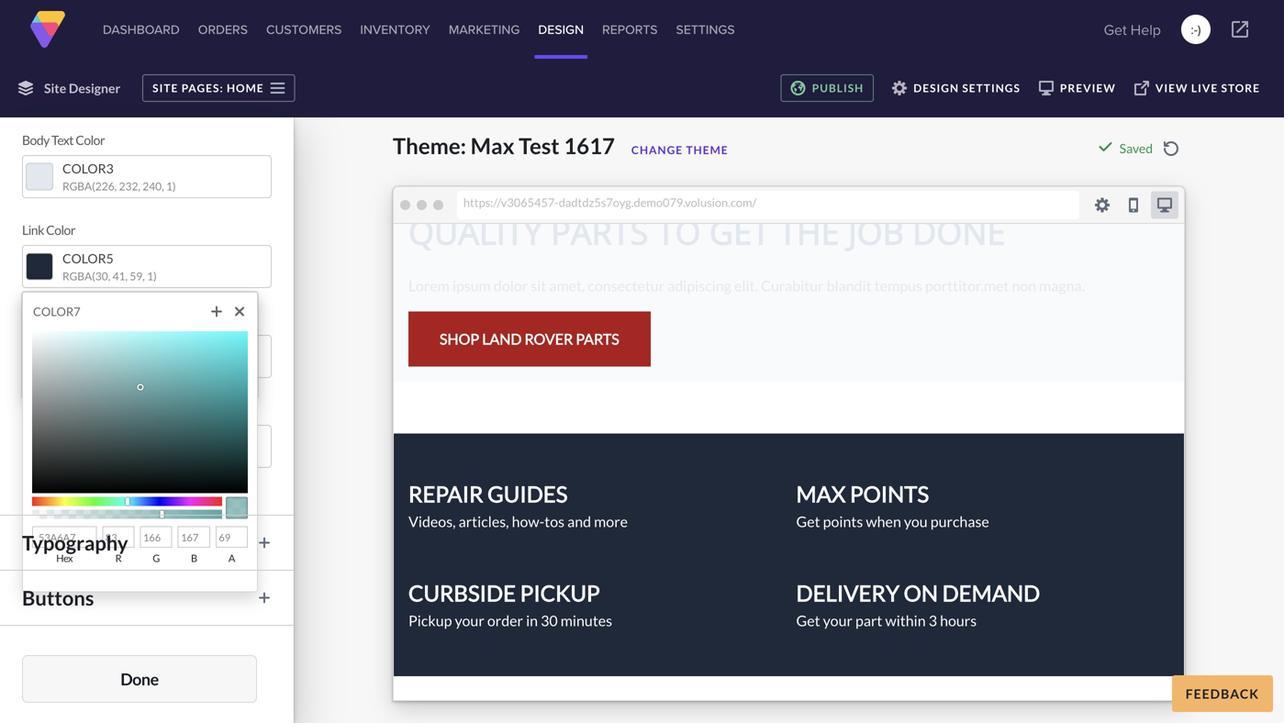 Task type: locate. For each thing, give the bounding box(es) containing it.
1) inside sale price color "element"
[[153, 449, 163, 463]]

color3 rgba(226, 232, 240, 1)
[[62, 161, 176, 193]]

0 vertical spatial a
[[66, 303, 72, 317]]

color5 image
[[134, 325, 157, 348]]

dashboard image
[[29, 11, 66, 48]]

1) for sale price color
[[153, 449, 163, 463]]

17, up r field at the left bottom of page
[[119, 449, 134, 463]]

24, up 'g' field at the bottom
[[136, 449, 151, 463]]

17, inside link hover color element
[[119, 359, 134, 373]]

change theme
[[632, 143, 729, 157]]

24, down color5 icon at top left
[[136, 359, 151, 373]]

17, for sale price color
[[119, 449, 134, 463]]

2 24, from the top
[[136, 449, 151, 463]]

hover
[[46, 312, 79, 328]]

1) down color5 icon at top left
[[153, 359, 163, 373]]

get help link
[[1099, 11, 1167, 48]]

a down a field
[[229, 552, 235, 564]]

color6 image
[[160, 325, 183, 348]]

24, inside link hover color element
[[136, 359, 151, 373]]

0 vertical spatial rgba(178,
[[62, 359, 117, 373]]

1 horizontal spatial a
[[86, 364, 92, 379]]

view live store
[[1156, 81, 1261, 95]]

g field
[[140, 526, 172, 548]]

help
[[1131, 19, 1161, 40]]

body
[[22, 132, 49, 148]]

design settings
[[914, 81, 1021, 95]]

rgba(178, down sale price color
[[62, 449, 117, 463]]

theme:
[[393, 133, 466, 159]]

1) inside the color3 rgba(226, 232, 240, 1)
[[166, 179, 176, 193]]

rgba(178, inside sale price color "element"
[[62, 449, 117, 463]]

add color image
[[214, 327, 232, 345]]

1) inside "color5 rgba(30, 41, 59, 1)"
[[147, 269, 157, 283]]

1) inside link hover color element
[[153, 359, 163, 373]]

1 horizontal spatial site
[[153, 81, 178, 95]]

marketing button
[[445, 0, 524, 59]]

1 color4 from the top
[[62, 341, 114, 356]]

color4 inside link hover color element
[[62, 341, 114, 356]]

done
[[120, 669, 159, 690]]

color4 rgba(178, 17, 24, 1) inside sale price color "element"
[[62, 431, 163, 463]]

view
[[1156, 81, 1189, 95]]

r
[[115, 552, 121, 564]]

a for custom
[[86, 364, 92, 379]]

a left swatch:
[[66, 303, 72, 317]]

volusion-logo link
[[29, 11, 66, 48]]

settings button
[[673, 0, 739, 59]]

sale price color element
[[22, 425, 272, 468]]

color4 rgba(178, 17, 24, 1)
[[62, 341, 163, 373], [62, 431, 163, 463]]

24,
[[136, 359, 151, 373], [136, 449, 151, 463]]

typography
[[22, 531, 128, 555]]

https://v3065457-dadtdz5s7oyg.demo079.volusion.com/
[[464, 196, 757, 209]]

get help
[[1104, 19, 1161, 40]]

)
[[1198, 20, 1201, 39]]

a for swatch:
[[66, 303, 72, 317]]

theme
[[686, 143, 729, 157]]

swatch:
[[75, 303, 116, 317]]

b
[[191, 552, 197, 564]]

17,
[[119, 359, 134, 373], [119, 449, 134, 463]]

select for select a swatch:
[[31, 303, 64, 317]]

color4 for price
[[62, 431, 114, 446]]

color4 rgba(178, 17, 24, 1) inside link hover color element
[[62, 341, 163, 373]]

1 color4 rgba(178, 17, 24, 1) from the top
[[62, 341, 163, 373]]

17, inside sale price color "element"
[[119, 449, 134, 463]]

0 vertical spatial select
[[31, 303, 64, 317]]

site left the designer
[[44, 80, 66, 96]]

customers button
[[263, 0, 346, 59]]

orders button
[[194, 0, 252, 59]]

1 17, from the top
[[119, 359, 134, 373]]

link
[[22, 222, 44, 238], [22, 312, 44, 328]]

dadtdz5s7oyg.demo079.volusion.com/
[[559, 196, 757, 209]]

24, for sale price color
[[136, 449, 151, 463]]

body text color element
[[22, 155, 272, 198]]

1)
[[166, 179, 176, 193], [147, 269, 157, 283], [153, 359, 163, 373], [153, 449, 163, 463]]

rgba(178, for hover
[[62, 359, 117, 373]]

2 link from the top
[[22, 312, 44, 328]]

color4 for hover
[[62, 341, 114, 356]]

color4 rgba(178, 17, 24, 1) for link hover color
[[62, 341, 163, 373]]

1) right 59,
[[147, 269, 157, 283]]

1 rgba(178, from the top
[[62, 359, 117, 373]]

link color element
[[22, 245, 272, 288]]

color2 image
[[57, 325, 80, 348]]

24, for link hover color
[[136, 359, 151, 373]]

color
[[75, 132, 105, 148], [46, 222, 75, 238], [81, 312, 110, 328], [74, 402, 104, 418]]

dashboard
[[103, 20, 180, 39]]

17, left "color"
[[119, 359, 134, 373]]

1) right 240,
[[166, 179, 176, 193]]

designer
[[69, 80, 120, 96]]

design button
[[535, 0, 588, 59]]

rgba(30,
[[62, 269, 110, 283]]

color4
[[62, 341, 114, 356], [62, 431, 114, 446]]

link hover color
[[22, 312, 110, 328]]

a left custom
[[86, 364, 92, 379]]

orders
[[198, 20, 248, 39]]

2 rgba(178, from the top
[[62, 449, 117, 463]]

2 17, from the top
[[119, 449, 134, 463]]

24, inside sale price color "element"
[[136, 449, 151, 463]]

59,
[[130, 269, 145, 283]]

select
[[31, 303, 64, 317], [52, 364, 84, 379]]

0 vertical spatial 17,
[[119, 359, 134, 373]]

1617
[[564, 133, 615, 159]]

1 vertical spatial link
[[22, 312, 44, 328]]

2 color4 from the top
[[62, 431, 114, 446]]

color4 up select a custom color
[[62, 341, 114, 356]]

site left pages: at the top left of the page
[[153, 81, 178, 95]]

1 vertical spatial 24,
[[136, 449, 151, 463]]

2 horizontal spatial a
[[229, 552, 235, 564]]

0 vertical spatial 24,
[[136, 359, 151, 373]]

settings
[[963, 81, 1021, 95]]

1 vertical spatial color4 rgba(178, 17, 24, 1)
[[62, 431, 163, 463]]

0 horizontal spatial a
[[66, 303, 72, 317]]

1) for body text color
[[166, 179, 176, 193]]

publish
[[812, 81, 864, 95]]

1 vertical spatial 17,
[[119, 449, 134, 463]]

1 link from the top
[[22, 222, 44, 238]]

inventory
[[360, 20, 430, 39]]

site
[[44, 80, 66, 96], [153, 81, 178, 95]]

rgba(178,
[[62, 359, 117, 373], [62, 449, 117, 463]]

view live store button
[[1125, 74, 1270, 102]]

r field
[[102, 526, 134, 548]]

a
[[66, 303, 72, 317], [86, 364, 92, 379], [229, 552, 235, 564]]

color4 down sale price color
[[62, 431, 114, 446]]

0 vertical spatial link
[[22, 222, 44, 238]]

1 vertical spatial rgba(178,
[[62, 449, 117, 463]]

saved
[[1120, 140, 1153, 156]]

0 horizontal spatial site
[[44, 80, 66, 96]]

sale price color
[[22, 402, 104, 418]]

rgba(178, inside link hover color element
[[62, 359, 117, 373]]

select up color1 image
[[31, 303, 64, 317]]

saved image
[[1099, 140, 1113, 154]]

1) up 'g' field at the bottom
[[153, 449, 163, 463]]

color7
[[33, 304, 81, 319]]

settings
[[676, 20, 735, 39]]

test
[[519, 133, 560, 159]]

1 vertical spatial a
[[86, 364, 92, 379]]

0 vertical spatial color4 rgba(178, 17, 24, 1)
[[62, 341, 163, 373]]

color4 image
[[108, 325, 131, 348]]

select down color2 icon
[[52, 364, 84, 379]]

0 vertical spatial color4
[[62, 341, 114, 356]]

color4 inside sale price color "element"
[[62, 431, 114, 446]]

site inside site pages: home "button"
[[153, 81, 178, 95]]

:-) link
[[1182, 15, 1211, 44]]

1 vertical spatial color4
[[62, 431, 114, 446]]

2 color4 rgba(178, 17, 24, 1) from the top
[[62, 431, 163, 463]]

hex field
[[32, 526, 97, 548]]

1 vertical spatial select
[[52, 364, 84, 379]]

rgba(178, down "color3" image
[[62, 359, 117, 373]]

1 24, from the top
[[136, 359, 151, 373]]

pages:
[[182, 81, 224, 95]]



Task type: vqa. For each thing, say whether or not it's contained in the screenshot.
Seo Description
no



Task type: describe. For each thing, give the bounding box(es) containing it.
feedback
[[1186, 686, 1260, 702]]

link color
[[22, 222, 75, 238]]

g
[[153, 552, 160, 564]]

get
[[1104, 19, 1127, 40]]

:-
[[1191, 20, 1198, 39]]

store
[[1222, 81, 1261, 95]]

inventory button
[[357, 0, 434, 59]]

add color image
[[209, 304, 224, 319]]

dashboard link
[[99, 0, 183, 59]]

2 vertical spatial a
[[229, 552, 235, 564]]

publish button
[[781, 74, 874, 102]]

design
[[538, 20, 584, 39]]

typography button
[[13, 527, 281, 559]]

color5
[[62, 251, 114, 266]]

marketing
[[449, 20, 520, 39]]

design
[[914, 81, 959, 95]]

link for link hover color
[[22, 312, 44, 328]]

b field
[[178, 526, 210, 548]]

color5 rgba(30, 41, 59, 1)
[[62, 251, 157, 283]]

change
[[632, 143, 683, 157]]

color3
[[62, 161, 114, 176]]

design settings button
[[883, 74, 1030, 102]]

select for select a custom color
[[52, 364, 84, 379]]

live
[[1192, 81, 1219, 95]]

feedback button
[[1172, 676, 1273, 712]]

232,
[[119, 179, 140, 193]]

reports button
[[599, 0, 662, 59]]

reports
[[602, 20, 658, 39]]

close editor image
[[232, 304, 247, 319]]

color for hover
[[81, 312, 110, 328]]

:-)
[[1191, 20, 1201, 39]]

price
[[46, 402, 72, 418]]

site for site designer
[[44, 80, 66, 96]]

default image
[[185, 325, 208, 348]]

link hover color element
[[22, 335, 272, 378]]

sale
[[22, 402, 44, 418]]

custom
[[94, 364, 133, 379]]

home
[[227, 81, 264, 95]]

site designer
[[44, 80, 120, 96]]

sidebar element
[[0, 0, 294, 723]]

site for site pages: home
[[153, 81, 178, 95]]

select a custom color
[[50, 364, 162, 379]]

a field
[[216, 526, 248, 548]]

buttons
[[22, 586, 94, 610]]

preview button
[[1030, 74, 1125, 102]]

max
[[471, 133, 515, 159]]

color4 rgba(178, 17, 24, 1) for sale price color
[[62, 431, 163, 463]]

buttons button
[[13, 582, 281, 614]]

link for link color
[[22, 222, 44, 238]]

select a swatch:
[[31, 303, 116, 317]]

color1 image
[[31, 325, 54, 348]]

site pages: home
[[153, 81, 264, 95]]

1) for link hover color
[[153, 359, 163, 373]]

preview
[[1060, 81, 1116, 95]]

rgba(178, for price
[[62, 449, 117, 463]]

https://v3065457-
[[464, 196, 559, 209]]

17, for link hover color
[[119, 359, 134, 373]]

240,
[[143, 179, 164, 193]]

theme: max test 1617
[[393, 133, 615, 159]]

site pages: home button
[[142, 74, 295, 102]]

done button
[[22, 656, 257, 703]]

body text color
[[22, 132, 105, 148]]

color
[[135, 364, 162, 379]]

customers
[[266, 20, 342, 39]]

rgba(226,
[[62, 179, 117, 193]]

color for price
[[74, 402, 104, 418]]

hex
[[56, 552, 73, 564]]

color3 image
[[83, 325, 106, 348]]

text
[[51, 132, 73, 148]]

41,
[[113, 269, 128, 283]]

color for text
[[75, 132, 105, 148]]



